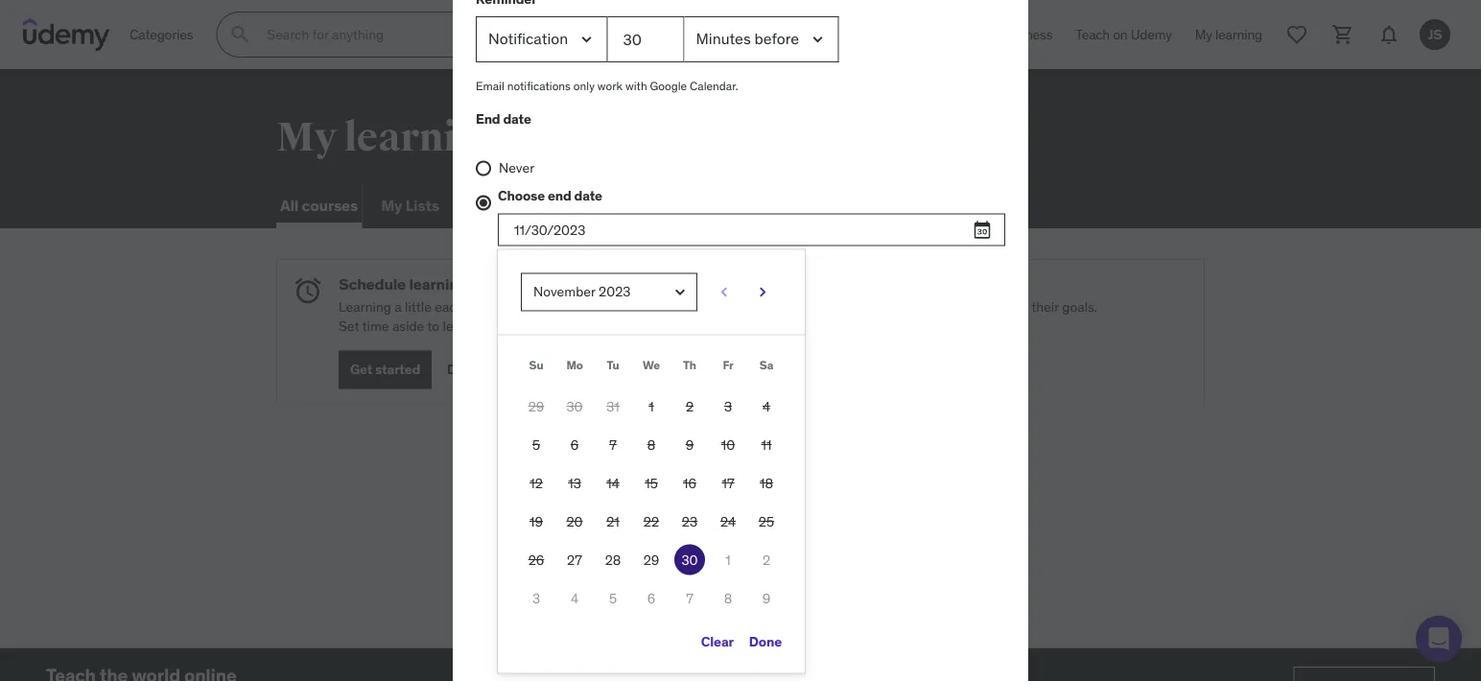 Task type: vqa. For each thing, say whether or not it's contained in the screenshot.
"ChatGPT Prompt Engineering For Professional Tech Writing" 'link'
no



Task type: locate. For each thing, give the bounding box(es) containing it.
0 horizontal spatial time
[[362, 317, 389, 334]]

9 button up 16
[[671, 426, 709, 464]]

6 for the right 6 button
[[647, 589, 655, 607]]

my
[[276, 112, 337, 162], [381, 195, 402, 215]]

17 button
[[709, 464, 747, 502]]

1 vertical spatial 6 button
[[632, 579, 671, 617]]

1 vertical spatial 29
[[643, 551, 659, 568]]

1 horizontal spatial 1
[[725, 551, 731, 568]]

4 button up 11
[[747, 387, 786, 426]]

1 button
[[632, 387, 671, 426], [709, 541, 747, 579]]

0 horizontal spatial learning
[[339, 298, 391, 315]]

7 button up 14
[[594, 426, 632, 464]]

5 button down 28
[[594, 579, 632, 617]]

udemy right on
[[1131, 26, 1172, 43]]

30 button down 23
[[671, 541, 709, 579]]

1 vertical spatial 3
[[532, 589, 540, 607]]

learning left tools
[[629, 195, 692, 215]]

1 horizontal spatial 4 button
[[747, 387, 786, 426]]

31
[[606, 397, 620, 415]]

learning right make
[[794, 298, 842, 315]]

27
[[567, 551, 582, 568]]

0 vertical spatial 1 button
[[632, 387, 671, 426]]

a
[[395, 298, 402, 315], [845, 298, 852, 315], [666, 535, 674, 555]]

schedule learning time learning a little each day adds up. research shows that students who make learning a habit are more likely to reach their goals. set time aside to learn and get reminders using your learning scheduler.
[[339, 274, 1098, 334]]

6 button down purchase
[[632, 579, 671, 617]]

4 button
[[747, 387, 786, 426], [555, 579, 594, 617]]

8 button up the 15
[[632, 426, 671, 464]]

time up day
[[471, 274, 503, 294]]

to right likely
[[979, 298, 992, 315]]

learning up lists
[[344, 112, 504, 162]]

0 horizontal spatial courses
[[302, 195, 358, 215]]

3 button down 26
[[517, 579, 555, 617]]

1 horizontal spatial learning
[[629, 195, 692, 215]]

are
[[889, 298, 909, 315]]

1 vertical spatial 2 button
[[747, 541, 786, 579]]

1 horizontal spatial my
[[381, 195, 402, 215]]

submit search image
[[229, 23, 252, 46]]

1 vertical spatial 3 button
[[517, 579, 555, 617]]

2 button down th
[[671, 387, 709, 426]]

scheduler.
[[705, 317, 767, 334]]

1 right 31 button
[[649, 397, 654, 415]]

up.
[[524, 298, 542, 315]]

0 vertical spatial 7 button
[[594, 426, 632, 464]]

1 horizontal spatial 30
[[681, 551, 698, 568]]

1 vertical spatial 4
[[571, 589, 579, 607]]

26 button
[[517, 541, 555, 579]]

0 vertical spatial 1
[[649, 397, 654, 415]]

31 button
[[594, 387, 632, 426]]

1 horizontal spatial to
[[979, 298, 992, 315]]

1 vertical spatial 29 button
[[632, 541, 671, 579]]

start
[[540, 496, 583, 519]]

7 button up clear
[[671, 579, 709, 617]]

0 vertical spatial 30 button
[[555, 387, 594, 426]]

each
[[435, 298, 464, 315]]

mo
[[566, 357, 583, 372]]

to
[[979, 298, 992, 315], [427, 317, 440, 334]]

1 horizontal spatial 7 button
[[671, 579, 709, 617]]

0 horizontal spatial 7
[[609, 436, 617, 453]]

0 horizontal spatial 1 button
[[632, 387, 671, 426]]

30 left 31 at left bottom
[[566, 397, 583, 415]]

1 horizontal spatial 3 button
[[709, 387, 747, 426]]

google
[[650, 78, 687, 93]]

learning down 14
[[587, 496, 657, 519]]

1 horizontal spatial 8
[[724, 589, 732, 607]]

5 up 12
[[532, 436, 540, 453]]

done
[[749, 632, 782, 650]]

notifications
[[507, 78, 571, 93]]

30 button left 31 at left bottom
[[555, 387, 594, 426]]

learning up each in the top left of the page
[[409, 274, 468, 294]]

0 horizontal spatial my
[[276, 112, 337, 162]]

reminders
[[525, 317, 585, 334]]

1 horizontal spatial courses
[[818, 496, 885, 519]]

1 horizontal spatial time
[[471, 274, 503, 294]]

next month image
[[753, 282, 772, 301]]

1 horizontal spatial 2 button
[[747, 541, 786, 579]]

archived link
[[540, 182, 610, 228]]

17
[[722, 474, 734, 492]]

0 horizontal spatial 4
[[571, 589, 579, 607]]

tu
[[607, 357, 619, 372]]

1 vertical spatial courses
[[818, 496, 885, 519]]

7
[[609, 436, 617, 453], [686, 589, 693, 607]]

3
[[724, 397, 732, 415], [532, 589, 540, 607]]

courses up here.
[[818, 496, 885, 519]]

2 button right the it
[[747, 541, 786, 579]]

29 down su
[[528, 397, 544, 415]]

dismiss
[[447, 361, 497, 378]]

5 for leftmost the '5' button
[[532, 436, 540, 453]]

date picker dialog
[[498, 250, 805, 673]]

0 horizontal spatial 2
[[686, 397, 694, 415]]

udemy business
[[955, 26, 1053, 43]]

2
[[686, 397, 694, 415], [763, 551, 770, 568]]

1 vertical spatial 8
[[724, 589, 732, 607]]

1 horizontal spatial 29 button
[[632, 541, 671, 579]]

0 horizontal spatial 7 button
[[594, 426, 632, 464]]

1 vertical spatial 9
[[762, 589, 771, 607]]

29
[[528, 397, 544, 415], [643, 551, 659, 568]]

learning
[[344, 112, 504, 162], [409, 274, 468, 294], [794, 298, 842, 315], [654, 317, 702, 334], [587, 496, 657, 519]]

13 button
[[555, 464, 594, 502]]

1 horizontal spatial 1 button
[[709, 541, 747, 579]]

0 horizontal spatial 6
[[571, 436, 579, 453]]

5
[[532, 436, 540, 453], [609, 589, 617, 607]]

little
[[405, 298, 432, 315]]

20 button
[[555, 502, 594, 541]]

on
[[1113, 26, 1128, 43]]

2 udemy from the left
[[1131, 26, 1172, 43]]

1 horizontal spatial date
[[574, 187, 602, 204]]

1 vertical spatial 30 button
[[671, 541, 709, 579]]

1 vertical spatial to
[[427, 317, 440, 334]]

5 button up 12
[[517, 426, 555, 464]]

time
[[471, 274, 503, 294], [362, 317, 389, 334]]

0 horizontal spatial to
[[427, 317, 440, 334]]

4 up 11
[[763, 397, 770, 415]]

7 button
[[594, 426, 632, 464], [671, 579, 709, 617]]

reach
[[995, 298, 1029, 315]]

0 horizontal spatial 3
[[532, 589, 540, 607]]

8 up the 15
[[647, 436, 655, 453]]

9 left 10
[[686, 436, 694, 453]]

1
[[649, 397, 654, 415], [725, 551, 731, 568]]

1 horizontal spatial udemy
[[1131, 26, 1172, 43]]

2 down th
[[686, 397, 694, 415]]

6 button up 13
[[555, 426, 594, 464]]

courses
[[302, 195, 358, 215], [818, 496, 885, 519]]

my left lists
[[381, 195, 402, 215]]

11
[[761, 436, 772, 453]]

1 vertical spatial 30
[[681, 551, 698, 568]]

0 vertical spatial 4
[[763, 397, 770, 415]]

3 button up 10
[[709, 387, 747, 426]]

0 horizontal spatial 6 button
[[555, 426, 594, 464]]

all courses
[[280, 195, 358, 215]]

4 down 27 button
[[571, 589, 579, 607]]

1 horizontal spatial 2
[[763, 551, 770, 568]]

1 vertical spatial 6
[[647, 589, 655, 607]]

get started
[[350, 361, 420, 378]]

time right set
[[362, 317, 389, 334]]

4 for leftmost 4 button
[[571, 589, 579, 607]]

6 for leftmost 6 button
[[571, 436, 579, 453]]

shows
[[605, 298, 643, 315]]

0 horizontal spatial 1
[[649, 397, 654, 415]]

0 vertical spatial date
[[503, 110, 531, 127]]

0 vertical spatial my
[[276, 112, 337, 162]]

courses right all
[[302, 195, 358, 215]]

16
[[683, 474, 696, 492]]

4
[[763, 397, 770, 415], [571, 589, 579, 607]]

29 button down su
[[517, 387, 555, 426]]

0 horizontal spatial 8 button
[[632, 426, 671, 464]]

29 button right 28
[[632, 541, 671, 579]]

1 horizontal spatial 8 button
[[709, 579, 747, 617]]

1 button right 31 at left bottom
[[632, 387, 671, 426]]

calendar.
[[690, 78, 738, 93]]

8 button
[[632, 426, 671, 464], [709, 579, 747, 617]]

business
[[1000, 26, 1053, 43]]

learning
[[629, 195, 692, 215], [339, 298, 391, 315]]

8 button up clear
[[709, 579, 747, 617]]

0 vertical spatial learning
[[629, 195, 692, 215]]

my lists link
[[377, 182, 443, 228]]

20
[[566, 513, 583, 530]]

course,
[[678, 535, 728, 555]]

30 down the 23 button
[[681, 551, 698, 568]]

9 button up done
[[747, 579, 786, 617]]

1 horizontal spatial 6
[[647, 589, 655, 607]]

7 down 31 button
[[609, 436, 617, 453]]

get
[[350, 361, 372, 378]]

2 button
[[671, 387, 709, 426], [747, 541, 786, 579]]

24 button
[[709, 502, 747, 541]]

9 up done
[[762, 589, 771, 607]]

udemy left business
[[955, 26, 997, 43]]

students
[[673, 298, 726, 315]]

1 vertical spatial 5
[[609, 589, 617, 607]]

0 vertical spatial 3
[[724, 397, 732, 415]]

fr
[[723, 357, 733, 372]]

9 button
[[671, 426, 709, 464], [747, 579, 786, 617]]

1 vertical spatial 5 button
[[594, 579, 632, 617]]

1 vertical spatial 1 button
[[709, 541, 747, 579]]

0 horizontal spatial 30
[[566, 397, 583, 415]]

0 horizontal spatial 2 button
[[671, 387, 709, 426]]

1 left the it
[[725, 551, 731, 568]]

6 button
[[555, 426, 594, 464], [632, 579, 671, 617]]

8 up clear
[[724, 589, 732, 607]]

15
[[645, 474, 658, 492]]

1 button down 24
[[709, 541, 747, 579]]

1 horizontal spatial a
[[666, 535, 674, 555]]

0 horizontal spatial 29 button
[[517, 387, 555, 426]]

None number field
[[608, 16, 684, 62]]

0 vertical spatial 29
[[528, 397, 544, 415]]

adds
[[491, 298, 521, 315]]

0 horizontal spatial 8
[[647, 436, 655, 453]]

1 horizontal spatial 4
[[763, 397, 770, 415]]

28
[[605, 551, 621, 568]]

1 horizontal spatial 7
[[686, 589, 693, 607]]

1 horizontal spatial 29
[[643, 551, 659, 568]]

4 button down 27
[[555, 579, 594, 617]]

1 horizontal spatial 5
[[609, 589, 617, 607]]

0 vertical spatial courses
[[302, 195, 358, 215]]

0 vertical spatial 2 button
[[671, 387, 709, 426]]

6 up 13
[[571, 436, 579, 453]]

over
[[705, 496, 742, 519]]

learning down schedule
[[339, 298, 391, 315]]

0 vertical spatial 2
[[686, 397, 694, 415]]

1 vertical spatial learning
[[339, 298, 391, 315]]

5 down 28 'button'
[[609, 589, 617, 607]]

0 horizontal spatial 4 button
[[555, 579, 594, 617]]

0 vertical spatial time
[[471, 274, 503, 294]]

1 vertical spatial 9 button
[[747, 579, 786, 617]]

7 down when you purchase a course, it will appear here.
[[686, 589, 693, 607]]

0 vertical spatial 9 button
[[671, 426, 709, 464]]

0 horizontal spatial 9
[[686, 436, 694, 453]]

30
[[566, 397, 583, 415], [681, 551, 698, 568]]

0 vertical spatial 6
[[571, 436, 579, 453]]

0 horizontal spatial udemy
[[955, 26, 997, 43]]

0 horizontal spatial 29
[[528, 397, 544, 415]]

my up "all courses"
[[276, 112, 337, 162]]

learning down that
[[654, 317, 702, 334]]

29 down 22 button
[[643, 551, 659, 568]]

3 down the 26 button
[[532, 589, 540, 607]]

3 up 10
[[724, 397, 732, 415]]

21 button
[[594, 502, 632, 541]]

27 button
[[555, 541, 594, 579]]

here.
[[822, 535, 856, 555]]

0 vertical spatial 6 button
[[555, 426, 594, 464]]

0 vertical spatial 5
[[532, 436, 540, 453]]

2 left appear
[[763, 551, 770, 568]]

8
[[647, 436, 655, 453], [724, 589, 732, 607]]

1 udemy from the left
[[955, 26, 997, 43]]

my inside 'link'
[[381, 195, 402, 215]]

30 for 30 button to the right
[[681, 551, 698, 568]]

from
[[660, 496, 701, 519]]

6 down purchase
[[647, 589, 655, 607]]

learning for schedule learning time learning a little each day adds up. research shows that students who make learning a habit are more likely to reach their goals. set time aside to learn and get reminders using your learning scheduler.
[[409, 274, 468, 294]]

to down little
[[427, 317, 440, 334]]



Task type: describe. For each thing, give the bounding box(es) containing it.
choose end date
[[498, 187, 602, 204]]

dismiss button
[[447, 351, 497, 389]]

start learning from over 210,000 courses today.
[[540, 496, 941, 519]]

0 horizontal spatial date
[[503, 110, 531, 127]]

your
[[625, 317, 650, 334]]

end date
[[476, 110, 531, 127]]

we
[[643, 357, 660, 372]]

13
[[568, 474, 581, 492]]

all
[[280, 195, 299, 215]]

Choose end date text field
[[498, 213, 1005, 246]]

their
[[1031, 298, 1059, 315]]

22 button
[[632, 502, 671, 541]]

0 horizontal spatial 30 button
[[555, 387, 594, 426]]

learn
[[443, 317, 473, 334]]

1 horizontal spatial 9 button
[[747, 579, 786, 617]]

my for my learning
[[276, 112, 337, 162]]

previous month image
[[715, 282, 734, 301]]

5 for the right the '5' button
[[609, 589, 617, 607]]

16 button
[[671, 464, 709, 502]]

udemy image
[[23, 18, 110, 51]]

my lists
[[381, 195, 439, 215]]

research
[[545, 298, 602, 315]]

1 vertical spatial 8 button
[[709, 579, 747, 617]]

wishlist
[[462, 195, 520, 215]]

done button
[[749, 625, 782, 658]]

4 for the top 4 button
[[763, 397, 770, 415]]

1 horizontal spatial 5 button
[[594, 579, 632, 617]]

2 horizontal spatial a
[[845, 298, 852, 315]]

12
[[530, 474, 543, 492]]

th
[[683, 357, 696, 372]]

1 vertical spatial 7
[[686, 589, 693, 607]]

0 horizontal spatial a
[[395, 298, 402, 315]]

0 vertical spatial 8
[[647, 436, 655, 453]]

udemy inside udemy business link
[[955, 26, 997, 43]]

sa
[[760, 357, 773, 372]]

29 for leftmost 29 button
[[528, 397, 544, 415]]

email notifications only work with google calendar.
[[476, 78, 738, 93]]

0 horizontal spatial 5 button
[[517, 426, 555, 464]]

0 vertical spatial 4 button
[[747, 387, 786, 426]]

archived
[[543, 195, 606, 215]]

learning for my learning
[[344, 112, 504, 162]]

30 for the leftmost 30 button
[[566, 397, 583, 415]]

learning for start learning from over 210,000 courses today.
[[587, 496, 657, 519]]

0 horizontal spatial 9 button
[[671, 426, 709, 464]]

schedule
[[339, 274, 406, 294]]

29 for 29 button to the bottom
[[643, 551, 659, 568]]

1 vertical spatial date
[[574, 187, 602, 204]]

0 vertical spatial 3 button
[[709, 387, 747, 426]]

14
[[606, 474, 620, 492]]

19 button
[[517, 502, 555, 541]]

when you purchase a course, it will appear here.
[[528, 535, 856, 555]]

0 vertical spatial to
[[979, 298, 992, 315]]

0 vertical spatial 9
[[686, 436, 694, 453]]

1 vertical spatial time
[[362, 317, 389, 334]]

1 horizontal spatial 30 button
[[671, 541, 709, 579]]

when
[[528, 535, 568, 555]]

24
[[720, 513, 736, 530]]

purchase
[[599, 535, 663, 555]]

udemy inside teach on udemy link
[[1131, 26, 1172, 43]]

email
[[476, 78, 504, 93]]

25
[[759, 513, 774, 530]]

0 vertical spatial 8 button
[[632, 426, 671, 464]]

appear
[[771, 535, 818, 555]]

make
[[757, 298, 790, 315]]

18
[[760, 474, 773, 492]]

12 button
[[517, 464, 555, 502]]

who
[[729, 298, 754, 315]]

tools
[[695, 195, 731, 215]]

1 vertical spatial 7 button
[[671, 579, 709, 617]]

10 button
[[709, 426, 747, 464]]

14 button
[[594, 464, 632, 502]]

23 button
[[671, 502, 709, 541]]

210,000
[[745, 496, 814, 519]]

it
[[732, 535, 741, 555]]

0 horizontal spatial 3 button
[[517, 579, 555, 617]]

habit
[[856, 298, 886, 315]]

18 button
[[747, 464, 786, 502]]

learning inside schedule learning time learning a little each day adds up. research shows that students who make learning a habit are more likely to reach their goals. set time aside to learn and get reminders using your learning scheduler.
[[339, 298, 391, 315]]

26
[[528, 551, 544, 568]]

su
[[529, 357, 543, 372]]

teach on udemy
[[1076, 26, 1172, 43]]

only
[[573, 78, 595, 93]]

1 horizontal spatial 9
[[762, 589, 771, 607]]

0 vertical spatial 7
[[609, 436, 617, 453]]

15 button
[[632, 464, 671, 502]]

started
[[375, 361, 420, 378]]

set
[[339, 317, 359, 334]]

today.
[[889, 496, 941, 519]]

aside
[[392, 317, 424, 334]]

1 horizontal spatial 3
[[724, 397, 732, 415]]

11 button
[[747, 426, 786, 464]]

and
[[476, 317, 498, 334]]

will
[[745, 535, 767, 555]]

25 button
[[747, 502, 786, 541]]

clear button
[[701, 625, 734, 658]]

my learning
[[276, 112, 504, 162]]

work
[[597, 78, 623, 93]]

end
[[548, 187, 571, 204]]

28 button
[[594, 541, 632, 579]]

choose
[[498, 187, 545, 204]]

1 horizontal spatial 6 button
[[632, 579, 671, 617]]

you
[[571, 535, 596, 555]]

19
[[530, 513, 543, 530]]

lists
[[405, 195, 439, 215]]

udemy business link
[[944, 12, 1064, 58]]

1 vertical spatial 1
[[725, 551, 731, 568]]

22
[[644, 513, 659, 530]]

goals.
[[1062, 298, 1098, 315]]

my for my lists
[[381, 195, 402, 215]]

teach on udemy link
[[1064, 12, 1184, 58]]



